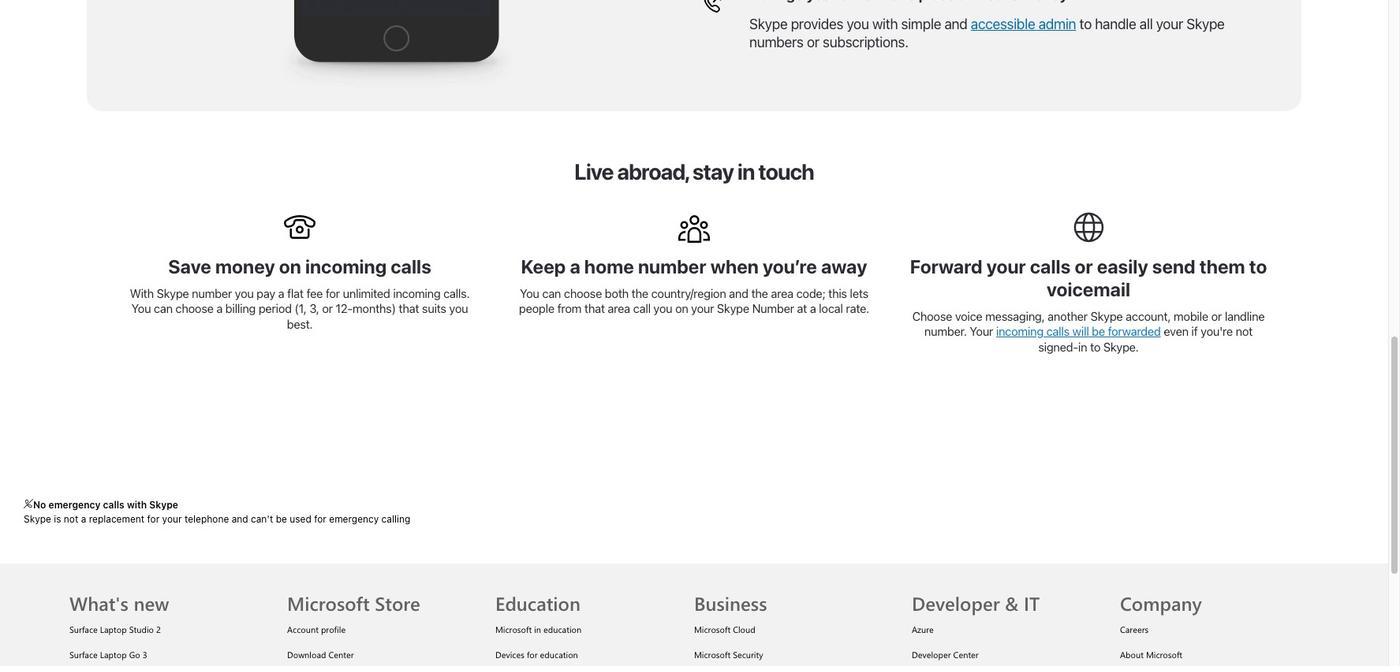 Task type: vqa. For each thing, say whether or not it's contained in the screenshot.
flat
yes



Task type: describe. For each thing, give the bounding box(es) containing it.
download
[[287, 649, 326, 661]]

2 horizontal spatial and
[[944, 16, 967, 32]]

a left flat
[[278, 286, 284, 300]]

number inside with skype number you pay a flat fee for unlimited incoming calls. you can choose a billing period (1, 3, or 12-months) that suits you best.
[[192, 286, 232, 300]]

microsoft store
[[287, 590, 420, 616]]

careers link
[[1120, 624, 1149, 635]]

numbers
[[749, 34, 803, 51]]

billing
[[225, 302, 256, 316]]

download center
[[287, 649, 354, 661]]

business heading
[[694, 564, 893, 617]]

laptop for go
[[100, 649, 127, 661]]

to inside to handle all your skype numbers or subscriptions.
[[1079, 16, 1092, 32]]

new
[[134, 590, 169, 616]]

laptop for studio
[[100, 624, 127, 635]]

2
[[156, 624, 161, 635]]

developer for developer center
[[912, 649, 951, 661]]

0 horizontal spatial incoming
[[305, 256, 387, 278]]

0 horizontal spatial on
[[279, 256, 301, 278]]

even
[[1164, 324, 1188, 339]]

that inside with skype number you pay a flat fee for unlimited incoming calls. you can choose a billing period (1, 3, or 12-months) that suits you best.
[[399, 302, 419, 316]]

store
[[375, 590, 420, 616]]

flat
[[287, 286, 304, 300]]

skype inside the you can choose both the country/region and the area code; this lets people from that area call you on your skype number at a local rate.
[[717, 302, 749, 316]]

unlimited
[[343, 286, 390, 300]]

live abroad, stay in touch
[[574, 159, 814, 185]]

microsoft for microsoft cloud
[[694, 624, 731, 635]]

microsoft for microsoft security
[[694, 649, 731, 661]]

education for microsoft in education
[[544, 624, 582, 635]]

keep
[[521, 256, 566, 278]]

code;
[[796, 286, 825, 300]]

what's new heading
[[69, 564, 268, 617]]

(1,
[[295, 302, 307, 316]]

cloud
[[733, 624, 755, 635]]

account
[[287, 624, 319, 635]]

a inside the you can choose both the country/region and the area code; this lets people from that area call you on your skype number at a local rate.
[[810, 302, 816, 316]]

signed-
[[1038, 340, 1078, 354]]

microsoft security link
[[694, 649, 763, 661]]

forward your calls or easily send them to voicemail
[[910, 256, 1267, 300]]

what's
[[69, 590, 128, 616]]

admin
[[1039, 16, 1076, 32]]

to inside forward your calls or easily send them to voicemail
[[1249, 256, 1267, 278]]

subscriptions.
[[823, 34, 908, 51]]

fee
[[306, 286, 323, 300]]

3
[[143, 649, 147, 661]]

2 horizontal spatial incoming
[[996, 324, 1043, 339]]

is
[[54, 514, 61, 525]]

skype inside to handle all your skype numbers or subscriptions.
[[1186, 16, 1225, 32]]

3,
[[309, 302, 319, 316]]

microsoft cloud link
[[694, 624, 755, 635]]

your
[[970, 324, 993, 339]]

touch
[[758, 159, 814, 185]]

for right the used
[[314, 514, 326, 525]]

incoming calls will be forwarded
[[996, 324, 1161, 339]]

calls up replacement
[[103, 499, 124, 511]]

you inside the you can choose both the country/region and the area code; this lets people from that area call you on your skype number at a local rate.
[[653, 302, 672, 316]]

your left telephone
[[162, 514, 182, 525]]

both
[[605, 286, 629, 300]]

save money on incoming calls
[[168, 256, 431, 278]]

center for microsoft
[[329, 649, 354, 661]]

12-
[[336, 302, 353, 316]]

used
[[290, 514, 311, 525]]

simple
[[901, 16, 941, 32]]

another
[[1048, 309, 1088, 323]]

calling
[[381, 514, 410, 525]]

2 vertical spatial in
[[534, 624, 541, 635]]

choose voice messaging, another skype account, mobile or landline number. your
[[912, 309, 1265, 339]]

even if you're not signed-in to skype.
[[1038, 324, 1253, 354]]

skype provides you with simple and accessible admin
[[749, 16, 1076, 32]]

no emergency calls with skype
[[33, 499, 178, 511]]

with skype number you pay a flat fee for unlimited incoming calls. you can choose a billing period (1, 3, or 12-months) that suits you best.
[[130, 286, 470, 331]]

education
[[495, 590, 580, 616]]

stay
[[692, 159, 734, 185]]

a right the keep
[[570, 256, 580, 278]]

call
[[633, 302, 651, 316]]

a left billing
[[216, 302, 222, 316]]

accessible
[[971, 16, 1035, 32]]

a right the is
[[81, 514, 86, 525]]

skype inside choose voice messaging, another skype account, mobile or landline number. your
[[1091, 309, 1123, 323]]

or inside forward your calls or easily send them to voicemail
[[1075, 256, 1093, 278]]

security
[[733, 649, 763, 661]]

easily
[[1097, 256, 1148, 278]]

country/region
[[651, 286, 726, 300]]

incoming inside with skype number you pay a flat fee for unlimited incoming calls. you can choose a billing period (1, 3, or 12-months) that suits you best.
[[393, 286, 440, 300]]

0 horizontal spatial area
[[608, 302, 630, 316]]

go
[[129, 649, 140, 661]]

skype.
[[1103, 340, 1139, 354]]

devices
[[495, 649, 524, 661]]

if
[[1191, 324, 1198, 339]]

calls up signed-
[[1046, 324, 1070, 339]]

and inside the you can choose both the country/region and the area code; this lets people from that area call you on your skype number at a local rate.
[[729, 286, 748, 300]]

all
[[1140, 16, 1153, 32]]

you're
[[1201, 324, 1233, 339]]

number.
[[924, 324, 967, 339]]

devices for education
[[495, 649, 578, 661]]

it
[[1024, 590, 1040, 616]]

voicemail
[[1047, 278, 1130, 300]]

best.
[[287, 317, 313, 331]]

money
[[215, 256, 275, 278]]

about microsoft
[[1120, 649, 1182, 661]]

calls inside forward your calls or easily send them to voicemail
[[1030, 256, 1071, 278]]

microsoft for microsoft store
[[287, 590, 370, 616]]

for inside footer resource links element
[[527, 649, 538, 661]]

forwarded
[[1108, 324, 1161, 339]]

choose
[[912, 309, 952, 323]]

rate.
[[846, 302, 869, 316]]

account profile
[[287, 624, 346, 635]]

keep a home number when you're away
[[521, 256, 867, 278]]

lets
[[850, 286, 868, 300]]

you inside with skype number you pay a flat fee for unlimited incoming calls. you can choose a billing period (1, 3, or 12-months) that suits you best.
[[131, 302, 151, 316]]

1 horizontal spatial in
[[737, 159, 754, 185]]

skype up skype is not a replacement for your telephone and can't be used for emergency calling
[[149, 499, 178, 511]]

for inside with skype number you pay a flat fee for unlimited incoming calls. you can choose a billing period (1, 3, or 12-months) that suits you best.
[[326, 286, 340, 300]]

forward
[[910, 256, 982, 278]]

people
[[519, 302, 554, 316]]

&
[[1005, 590, 1019, 616]]

about microsoft link
[[1120, 649, 1182, 661]]

0 horizontal spatial and
[[232, 514, 248, 525]]

skype down no
[[24, 514, 51, 525]]

for right replacement
[[147, 514, 160, 525]]

that inside the you can choose both the country/region and the area code; this lets people from that area call you on your skype number at a local rate.
[[584, 302, 605, 316]]

in inside "even if you're not signed-in to skype."
[[1078, 340, 1087, 354]]

company
[[1120, 590, 1202, 616]]

microsoft cloud
[[694, 624, 755, 635]]



Task type: locate. For each thing, give the bounding box(es) containing it.
0 horizontal spatial in
[[534, 624, 541, 635]]

profile
[[321, 624, 346, 635]]

on up flat
[[279, 256, 301, 278]]

0 horizontal spatial emergency
[[49, 499, 100, 511]]

or inside with skype number you pay a flat fee for unlimited incoming calls. you can choose a billing period (1, 3, or 12-months) that suits you best.
[[322, 302, 333, 316]]

live
[[574, 159, 613, 185]]

1 horizontal spatial and
[[729, 286, 748, 300]]

center for developer
[[953, 649, 979, 661]]

not inside "even if you're not signed-in to skype."
[[1236, 324, 1253, 339]]

or inside to handle all your skype numbers or subscriptions.
[[807, 34, 819, 51]]

1 vertical spatial number
[[192, 286, 232, 300]]

0 horizontal spatial can
[[154, 302, 173, 316]]

with for skype
[[127, 499, 147, 511]]

1 horizontal spatial the
[[751, 286, 768, 300]]

skype up forwarded
[[1091, 309, 1123, 323]]

0 vertical spatial you
[[520, 286, 539, 300]]

choose up from
[[564, 286, 602, 300]]

voice
[[955, 309, 982, 323]]

surface laptop go 3
[[69, 649, 147, 661]]

on down country/region on the top of the page
[[675, 302, 688, 316]]

pay
[[257, 286, 275, 300]]

emergency
[[49, 499, 100, 511], [329, 514, 379, 525]]

0 vertical spatial not
[[1236, 324, 1253, 339]]

to right them
[[1249, 256, 1267, 278]]

1 vertical spatial education
[[540, 649, 578, 661]]

number
[[638, 256, 706, 278], [192, 286, 232, 300]]

1 vertical spatial laptop
[[100, 649, 127, 661]]

that
[[399, 302, 419, 316], [584, 302, 605, 316]]

0 horizontal spatial be
[[276, 514, 287, 525]]

calls
[[391, 256, 431, 278], [1030, 256, 1071, 278], [1046, 324, 1070, 339], [103, 499, 124, 511]]

skype is not a replacement for your telephone and can't be used for emergency calling
[[24, 514, 410, 525]]

with for simple
[[872, 16, 898, 32]]

1 vertical spatial be
[[276, 514, 287, 525]]

your inside forward your calls or easily send them to voicemail
[[986, 256, 1026, 278]]

1 that from the left
[[399, 302, 419, 316]]

2 horizontal spatial in
[[1078, 340, 1087, 354]]

microsoft up the microsoft security
[[694, 624, 731, 635]]

and right simple
[[944, 16, 967, 32]]

1 horizontal spatial with
[[872, 16, 898, 32]]

developer center
[[912, 649, 979, 661]]

1 horizontal spatial can
[[542, 286, 561, 300]]

or inside choose voice messaging, another skype account, mobile or landline number. your
[[1211, 309, 1222, 323]]

2 vertical spatial to
[[1090, 340, 1100, 354]]

your right the 'all' on the top right of the page
[[1156, 16, 1183, 32]]

laptop left go
[[100, 649, 127, 661]]

0 horizontal spatial that
[[399, 302, 419, 316]]

at
[[797, 302, 807, 316]]

your inside the you can choose both the country/region and the area code; this lets people from that area call you on your skype number at a local rate.
[[691, 302, 714, 316]]

not
[[1236, 324, 1253, 339], [64, 514, 78, 525]]

0 horizontal spatial with
[[127, 499, 147, 511]]

developer inside heading
[[912, 590, 1000, 616]]

abroad,
[[617, 159, 689, 185]]

azure
[[912, 624, 934, 635]]

education heading
[[495, 564, 685, 617]]

incoming down messaging,
[[996, 324, 1043, 339]]

0 vertical spatial education
[[544, 624, 582, 635]]

you down the calls.
[[449, 302, 468, 316]]

1 surface from the top
[[69, 624, 98, 635]]

you up the people
[[520, 286, 539, 300]]

1 vertical spatial in
[[1078, 340, 1087, 354]]

provides
[[791, 16, 843, 32]]

1 laptop from the top
[[100, 624, 127, 635]]

1 vertical spatial can
[[154, 302, 173, 316]]

calls up suits
[[391, 256, 431, 278]]

0 horizontal spatial you
[[131, 302, 151, 316]]

or up voicemail
[[1075, 256, 1093, 278]]

1 horizontal spatial that
[[584, 302, 605, 316]]

microsoft right about
[[1146, 649, 1182, 661]]

incoming calls will be forwarded link
[[996, 324, 1161, 339]]

0 vertical spatial laptop
[[100, 624, 127, 635]]

0 horizontal spatial choose
[[175, 302, 213, 316]]

center down developer & it
[[953, 649, 979, 661]]

0 vertical spatial surface
[[69, 624, 98, 635]]

you
[[520, 286, 539, 300], [131, 302, 151, 316]]

what's new
[[69, 590, 169, 616]]

skype up numbers
[[749, 16, 787, 32]]

your up messaging,
[[986, 256, 1026, 278]]

0 horizontal spatial the
[[632, 286, 648, 300]]

laptop up the "surface laptop go 3"
[[100, 624, 127, 635]]

1 vertical spatial surface
[[69, 649, 98, 661]]

0 horizontal spatial not
[[64, 514, 78, 525]]

in right stay on the top of page
[[737, 159, 754, 185]]

emergency up the is
[[49, 499, 100, 511]]

your down country/region on the top of the page
[[691, 302, 714, 316]]

developer for developer & it
[[912, 590, 1000, 616]]

studio
[[129, 624, 154, 635]]

can up the people
[[542, 286, 561, 300]]

center
[[329, 649, 354, 661], [953, 649, 979, 661]]

business
[[694, 590, 767, 616]]

0 vertical spatial choose
[[564, 286, 602, 300]]

you right call
[[653, 302, 672, 316]]

2 center from the left
[[953, 649, 979, 661]]

incoming up suits
[[393, 286, 440, 300]]

company heading
[[1120, 564, 1309, 617]]

a right at
[[810, 302, 816, 316]]

0 horizontal spatial center
[[329, 649, 354, 661]]

for right "fee" on the left of the page
[[326, 286, 340, 300]]

number
[[752, 302, 794, 316]]

2 the from the left
[[751, 286, 768, 300]]

microsoft in education link
[[495, 624, 582, 635]]

you up subscriptions.
[[847, 16, 869, 32]]

or down provides
[[807, 34, 819, 51]]

home
[[584, 256, 634, 278]]

save
[[168, 256, 211, 278]]

for
[[326, 286, 340, 300], [147, 514, 160, 525], [314, 514, 326, 525], [527, 649, 538, 661]]

a
[[570, 256, 580, 278], [278, 286, 284, 300], [216, 302, 222, 316], [810, 302, 816, 316], [81, 514, 86, 525]]

1 vertical spatial choose
[[175, 302, 213, 316]]

0 vertical spatial developer
[[912, 590, 1000, 616]]

1 vertical spatial not
[[64, 514, 78, 525]]

be right will
[[1092, 324, 1105, 339]]

to right admin
[[1079, 16, 1092, 32]]

can inside the you can choose both the country/region and the area code; this lets people from that area call you on your skype number at a local rate.
[[542, 286, 561, 300]]

in up devices for education
[[534, 624, 541, 635]]

replacement
[[89, 514, 144, 525]]

1 horizontal spatial on
[[675, 302, 688, 316]]

2 vertical spatial and
[[232, 514, 248, 525]]

1 vertical spatial with
[[127, 499, 147, 511]]

1 horizontal spatial emergency
[[329, 514, 379, 525]]

incoming up unlimited
[[305, 256, 387, 278]]

your inside to handle all your skype numbers or subscriptions.
[[1156, 16, 1183, 32]]

microsoft inside heading
[[287, 590, 370, 616]]

will
[[1073, 324, 1089, 339]]

or right 3, at the top left
[[322, 302, 333, 316]]

you down with
[[131, 302, 151, 316]]

0 vertical spatial emergency
[[49, 499, 100, 511]]

2 surface from the top
[[69, 649, 98, 661]]

1 vertical spatial you
[[131, 302, 151, 316]]

to down the incoming calls will be forwarded
[[1090, 340, 1100, 354]]

them
[[1200, 256, 1245, 278]]

or up you're
[[1211, 309, 1222, 323]]

skype right the 'all' on the top right of the page
[[1186, 16, 1225, 32]]

1 vertical spatial and
[[729, 286, 748, 300]]

2 that from the left
[[584, 302, 605, 316]]

1 vertical spatial on
[[675, 302, 688, 316]]

when
[[710, 256, 759, 278]]

with up replacement
[[127, 499, 147, 511]]

developer center link
[[912, 649, 979, 661]]

away
[[821, 256, 867, 278]]

be left the used
[[276, 514, 287, 525]]

can inside with skype number you pay a flat fee for unlimited incoming calls. you can choose a billing period (1, 3, or 12-months) that suits you best.
[[154, 302, 173, 316]]

to inside "even if you're not signed-in to skype."
[[1090, 340, 1100, 354]]

1 developer from the top
[[912, 590, 1000, 616]]

0 vertical spatial incoming
[[305, 256, 387, 278]]

education down 'microsoft in education' link
[[540, 649, 578, 661]]

1 horizontal spatial number
[[638, 256, 706, 278]]

2 developer from the top
[[912, 649, 951, 661]]

1 horizontal spatial be
[[1092, 324, 1105, 339]]

1 the from the left
[[632, 286, 648, 300]]

your
[[1156, 16, 1183, 32], [986, 256, 1026, 278], [691, 302, 714, 316], [162, 514, 182, 525]]

you inside the you can choose both the country/region and the area code; this lets people from that area call you on your skype number at a local rate.
[[520, 286, 539, 300]]

0 vertical spatial with
[[872, 16, 898, 32]]

2 vertical spatial incoming
[[996, 324, 1043, 339]]

microsoft up devices
[[495, 624, 532, 635]]

with
[[872, 16, 898, 32], [127, 499, 147, 511]]

messaging,
[[985, 309, 1045, 323]]

skype inside with skype number you pay a flat fee for unlimited incoming calls. you can choose a billing period (1, 3, or 12-months) that suits you best.
[[157, 286, 189, 300]]

1 horizontal spatial center
[[953, 649, 979, 661]]

number up billing
[[192, 286, 232, 300]]

and left can't
[[232, 514, 248, 525]]

period
[[259, 302, 292, 316]]

developer down azure
[[912, 649, 951, 661]]

not right the is
[[64, 514, 78, 525]]

area up number
[[771, 286, 793, 300]]

0 horizontal spatial number
[[192, 286, 232, 300]]

microsoft in education
[[495, 624, 582, 635]]

0 vertical spatial to
[[1079, 16, 1092, 32]]

that left suits
[[399, 302, 419, 316]]

the up number
[[751, 286, 768, 300]]

skype left number
[[717, 302, 749, 316]]

with up subscriptions.
[[872, 16, 898, 32]]

skype right with
[[157, 286, 189, 300]]

0 vertical spatial can
[[542, 286, 561, 300]]

1 vertical spatial to
[[1249, 256, 1267, 278]]

1 vertical spatial incoming
[[393, 286, 440, 300]]

choose inside the you can choose both the country/region and the area code; this lets people from that area call you on your skype number at a local rate.
[[564, 286, 602, 300]]

you can choose both the country/region and the area code; this lets people from that area call you on your skype number at a local rate.
[[519, 286, 869, 316]]

surface laptop go 3 link
[[69, 649, 147, 661]]

1 horizontal spatial not
[[1236, 324, 1253, 339]]

surface down surface laptop studio 2 link
[[69, 649, 98, 661]]

0 vertical spatial on
[[279, 256, 301, 278]]

education down education
[[544, 624, 582, 635]]

the
[[632, 286, 648, 300], [751, 286, 768, 300]]

1 vertical spatial area
[[608, 302, 630, 316]]

on inside the you can choose both the country/region and the area code; this lets people from that area call you on your skype number at a local rate.
[[675, 302, 688, 316]]

landline
[[1225, 309, 1265, 323]]

surface laptop studio 2
[[69, 624, 161, 635]]

microsoft store heading
[[287, 564, 476, 617]]

choose inside with skype number you pay a flat fee for unlimited incoming calls. you can choose a billing period (1, 3, or 12-months) that suits you best.
[[175, 302, 213, 316]]

telephone
[[185, 514, 229, 525]]

footer resource links element
[[0, 564, 1388, 667]]

center down profile
[[329, 649, 354, 661]]

0 vertical spatial in
[[737, 159, 754, 185]]

in down will
[[1078, 340, 1087, 354]]

microsoft up profile
[[287, 590, 370, 616]]

local
[[819, 302, 843, 316]]

area down both on the left of page
[[608, 302, 630, 316]]

about
[[1120, 649, 1144, 661]]

developer up azure link
[[912, 590, 1000, 616]]

microsoft security
[[694, 649, 763, 661]]

surface for surface laptop studio 2
[[69, 624, 98, 635]]

0 vertical spatial area
[[771, 286, 793, 300]]

choose down save at the left
[[175, 302, 213, 316]]

2 laptop from the top
[[100, 649, 127, 661]]

not down "landline"
[[1236, 324, 1253, 339]]

calls up voicemail
[[1030, 256, 1071, 278]]

with
[[130, 286, 154, 300]]

months)
[[353, 302, 396, 316]]

number up country/region on the top of the page
[[638, 256, 706, 278]]

handle
[[1095, 16, 1136, 32]]

1 vertical spatial developer
[[912, 649, 951, 661]]

you up billing
[[235, 286, 254, 300]]

0 vertical spatial number
[[638, 256, 706, 278]]

can down save at the left
[[154, 302, 173, 316]]

the up call
[[632, 286, 648, 300]]

1 horizontal spatial incoming
[[393, 286, 440, 300]]

surface down what's
[[69, 624, 98, 635]]

developer & it heading
[[912, 564, 1101, 617]]

account,
[[1126, 309, 1171, 323]]

microsoft for microsoft in education
[[495, 624, 532, 635]]

can't
[[251, 514, 273, 525]]

1 horizontal spatial choose
[[564, 286, 602, 300]]

and down when
[[729, 286, 748, 300]]

to handle all your skype numbers or subscriptions.
[[749, 16, 1225, 51]]

education for devices for education
[[540, 649, 578, 661]]

be
[[1092, 324, 1105, 339], [276, 514, 287, 525]]

accessible admin link
[[971, 16, 1076, 32]]

0 vertical spatial be
[[1092, 324, 1105, 339]]

microsoft down microsoft cloud link
[[694, 649, 731, 661]]

azure link
[[912, 624, 934, 635]]

that right from
[[584, 302, 605, 316]]

0 vertical spatial and
[[944, 16, 967, 32]]

1 vertical spatial emergency
[[329, 514, 379, 525]]

surface laptop studio 2 link
[[69, 624, 161, 635]]

in
[[737, 159, 754, 185], [1078, 340, 1087, 354], [534, 624, 541, 635]]

emergency left calling
[[329, 514, 379, 525]]

surface for surface laptop go 3
[[69, 649, 98, 661]]

or
[[807, 34, 819, 51], [1075, 256, 1093, 278], [322, 302, 333, 316], [1211, 309, 1222, 323]]

1 horizontal spatial you
[[520, 286, 539, 300]]

1 center from the left
[[329, 649, 354, 661]]

1 horizontal spatial area
[[771, 286, 793, 300]]

for right devices
[[527, 649, 538, 661]]

mobile
[[1174, 309, 1208, 323]]



